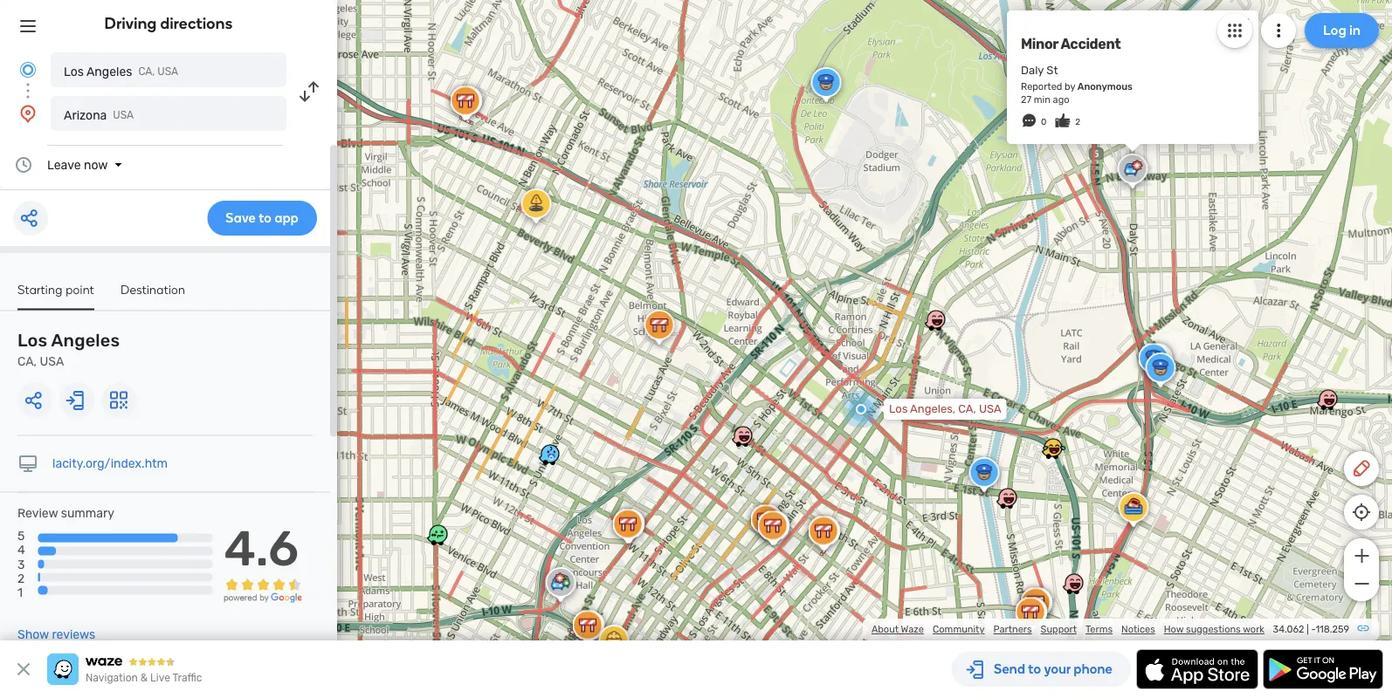 Task type: vqa. For each thing, say whether or not it's contained in the screenshot.
'Roshep'
no



Task type: describe. For each thing, give the bounding box(es) containing it.
starting point button
[[17, 282, 94, 311]]

computer image
[[17, 454, 38, 475]]

0 horizontal spatial los
[[17, 331, 48, 351]]

how suggestions work link
[[1164, 624, 1265, 636]]

anonymous
[[1078, 80, 1133, 92]]

0 vertical spatial los
[[64, 64, 84, 79]]

clock image
[[13, 155, 34, 176]]

0
[[1041, 117, 1047, 127]]

4
[[17, 544, 25, 558]]

by
[[1065, 80, 1076, 92]]

lacity.org/index.htm link
[[52, 457, 168, 471]]

partners link
[[994, 624, 1032, 636]]

st
[[1047, 64, 1058, 77]]

destination
[[121, 282, 185, 297]]

1 vertical spatial ca,
[[17, 355, 37, 369]]

118.259
[[1316, 624, 1350, 636]]

link image
[[1357, 622, 1371, 636]]

5
[[17, 530, 25, 544]]

review
[[17, 507, 58, 521]]

1 horizontal spatial 2
[[1076, 117, 1081, 127]]

-
[[1312, 624, 1316, 636]]

review summary
[[17, 507, 114, 521]]

4.6
[[224, 520, 299, 578]]

usa right angeles,
[[979, 403, 1002, 416]]

2 vertical spatial ca,
[[959, 403, 977, 416]]

directions
[[160, 14, 233, 33]]

about waze link
[[872, 624, 924, 636]]

how
[[1164, 624, 1184, 636]]

now
[[84, 158, 108, 172]]

arizona
[[64, 108, 107, 122]]

1 vertical spatial angeles
[[51, 331, 120, 351]]

arizona usa
[[64, 108, 134, 122]]

minor
[[1021, 35, 1059, 52]]

min
[[1034, 93, 1051, 105]]

0 vertical spatial los angeles ca, usa
[[64, 64, 178, 79]]

accident
[[1061, 35, 1121, 52]]

3
[[17, 558, 25, 572]]

1 horizontal spatial ca,
[[138, 66, 155, 78]]

notices
[[1122, 624, 1156, 636]]

starting
[[17, 282, 63, 297]]

daly
[[1021, 64, 1044, 77]]

angeles,
[[910, 403, 956, 416]]

support link
[[1041, 624, 1077, 636]]

× link
[[1239, 13, 1255, 30]]

point
[[66, 282, 94, 297]]

live
[[150, 673, 170, 685]]

5 4 3 2 1
[[17, 530, 25, 600]]

|
[[1307, 624, 1309, 636]]

zoom out image
[[1351, 574, 1373, 595]]

destination button
[[121, 282, 185, 309]]

daly st reported by anonymous 27 min ago
[[1021, 64, 1133, 105]]

leave
[[47, 158, 81, 172]]



Task type: locate. For each thing, give the bounding box(es) containing it.
los
[[64, 64, 84, 79], [17, 331, 48, 351], [889, 403, 908, 416]]

0 horizontal spatial 2
[[17, 572, 25, 586]]

work
[[1243, 624, 1265, 636]]

angeles
[[86, 64, 132, 79], [51, 331, 120, 351]]

ca,
[[138, 66, 155, 78], [17, 355, 37, 369], [959, 403, 977, 416]]

about
[[872, 624, 899, 636]]

2 vertical spatial los
[[889, 403, 908, 416]]

los angeles, ca, usa
[[889, 403, 1002, 416]]

×
[[1243, 13, 1251, 30]]

starting point
[[17, 282, 94, 297]]

0 horizontal spatial ca,
[[17, 355, 37, 369]]

0 vertical spatial ca,
[[138, 66, 155, 78]]

ago
[[1053, 93, 1070, 105]]

navigation & live traffic
[[86, 673, 202, 685]]

ca, right angeles,
[[959, 403, 977, 416]]

terms link
[[1086, 624, 1113, 636]]

zoom in image
[[1351, 546, 1373, 567]]

los angeles ca, usa down driving
[[64, 64, 178, 79]]

leave now
[[47, 158, 108, 172]]

current location image
[[17, 59, 38, 80]]

traffic
[[173, 673, 202, 685]]

reported
[[1021, 80, 1063, 92]]

2 horizontal spatial los
[[889, 403, 908, 416]]

community
[[933, 624, 985, 636]]

location image
[[17, 103, 38, 124]]

angeles down point
[[51, 331, 120, 351]]

support
[[1041, 624, 1077, 636]]

los left angeles,
[[889, 403, 908, 416]]

lacity.org/index.htm
[[52, 457, 168, 471]]

1 vertical spatial 2
[[17, 572, 25, 586]]

1 horizontal spatial los
[[64, 64, 84, 79]]

34.062
[[1273, 624, 1305, 636]]

los angeles ca, usa
[[64, 64, 178, 79], [17, 331, 120, 369]]

show
[[17, 628, 49, 643]]

2 horizontal spatial ca,
[[959, 403, 977, 416]]

suggestions
[[1186, 624, 1241, 636]]

usa right arizona
[[113, 109, 134, 121]]

los angeles ca, usa down starting point 'button'
[[17, 331, 120, 369]]

0 vertical spatial angeles
[[86, 64, 132, 79]]

usa down driving directions
[[158, 66, 178, 78]]

reviews
[[52, 628, 95, 643]]

los up arizona
[[64, 64, 84, 79]]

navigation
[[86, 673, 138, 685]]

2 down 4
[[17, 572, 25, 586]]

pencil image
[[1352, 459, 1372, 480]]

0 vertical spatial 2
[[1076, 117, 1081, 127]]

usa down starting point 'button'
[[40, 355, 64, 369]]

community link
[[933, 624, 985, 636]]

ca, down starting point 'button'
[[17, 355, 37, 369]]

summary
[[61, 507, 114, 521]]

ca, down driving
[[138, 66, 155, 78]]

los down starting point 'button'
[[17, 331, 48, 351]]

&
[[140, 673, 148, 685]]

27
[[1021, 93, 1032, 105]]

partners
[[994, 624, 1032, 636]]

waze
[[901, 624, 924, 636]]

2 inside 5 4 3 2 1
[[17, 572, 25, 586]]

usa
[[158, 66, 178, 78], [113, 109, 134, 121], [40, 355, 64, 369], [979, 403, 1002, 416]]

driving directions
[[104, 14, 233, 33]]

notices link
[[1122, 624, 1156, 636]]

2
[[1076, 117, 1081, 127], [17, 572, 25, 586]]

terms
[[1086, 624, 1113, 636]]

minor accident
[[1021, 35, 1121, 52]]

2 right 0
[[1076, 117, 1081, 127]]

angeles up "arizona usa"
[[86, 64, 132, 79]]

x image
[[13, 660, 34, 681]]

1 vertical spatial los angeles ca, usa
[[17, 331, 120, 369]]

about waze community partners support terms notices how suggestions work 34.062 | -118.259
[[872, 624, 1350, 636]]

1 vertical spatial los
[[17, 331, 48, 351]]

1
[[17, 586, 23, 600]]

show reviews
[[17, 628, 95, 643]]

usa inside "arizona usa"
[[113, 109, 134, 121]]

driving
[[104, 14, 157, 33]]



